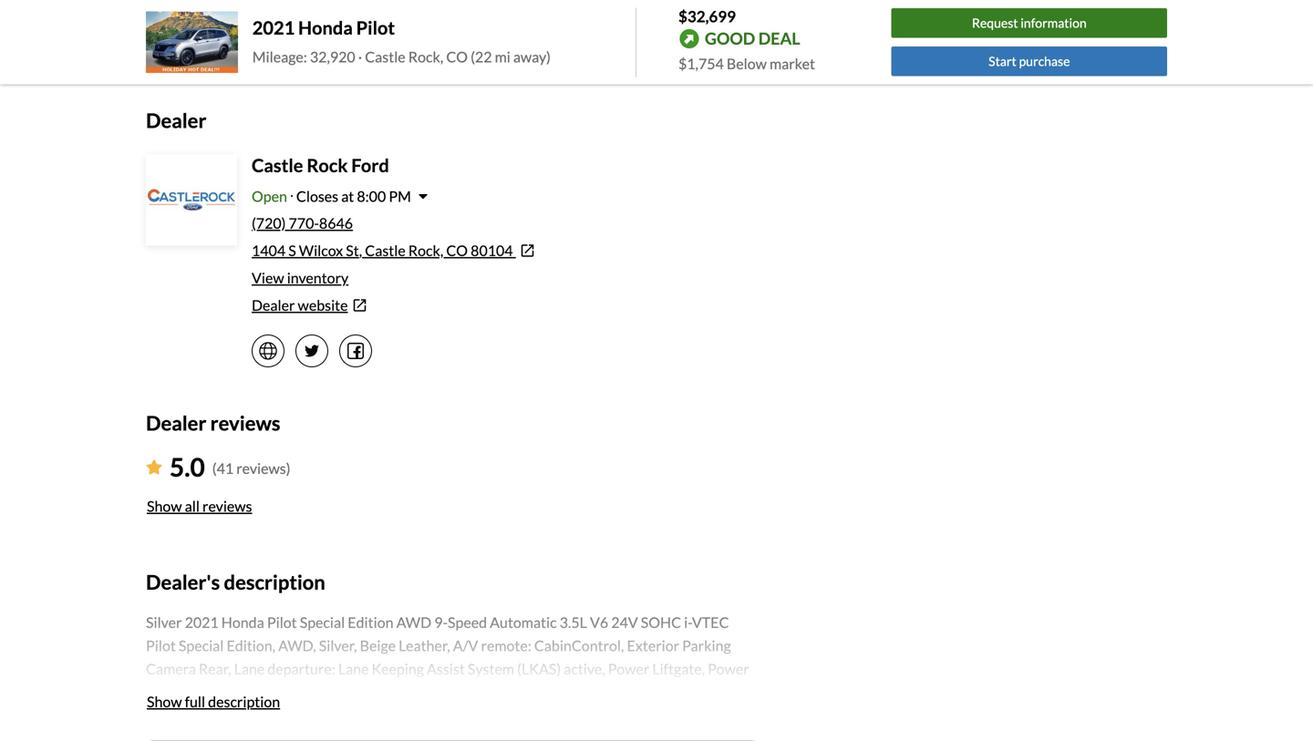 Task type: describe. For each thing, give the bounding box(es) containing it.
i-
[[684, 614, 692, 631]]

silver 2021 honda pilot special edition awd 9-speed automatic 3.5l v6 24v sohc i-vtec pilot special edition, awd, silver, beige leather, a/v remote: cabincontrol, exterior parking camera rear, lane departure: lane keeping assist system (lkas) active, power liftgate, power moonroof, radio: 215-watt audio system, wheels: 20" exclusive black-painted alloy.  odometer is 2398 miles below market average! 19/26 city/highway mpg   castle rock ford has been serving the community for decades. price plus tt&l, fees, $699 dealer doc fee,
[[146, 614, 755, 741]]

purposes
[[351, 33, 395, 47]]

informational
[[284, 33, 349, 47]]

castle rock ford
[[252, 155, 389, 176]]

9-
[[434, 614, 448, 631]]

watt
[[288, 684, 320, 701]]

description inside button
[[208, 693, 280, 711]]

cabincontrol,
[[534, 637, 624, 655]]

start
[[989, 53, 1017, 69]]

edition
[[348, 614, 394, 631]]

request information button
[[892, 8, 1167, 38]]

dealer
[[548, 730, 589, 741]]

2021 inside silver 2021 honda pilot special edition awd 9-speed automatic 3.5l v6 24v sohc i-vtec pilot special edition, awd, silver, beige leather, a/v remote: cabincontrol, exterior parking camera rear, lane departure: lane keeping assist system (lkas) active, power liftgate, power moonroof, radio: 215-watt audio system, wheels: 20" exclusive black-painted alloy.  odometer is 2398 miles below market average! 19/26 city/highway mpg   castle rock ford has been serving the community for decades. price plus tt&l, fees, $699 dealer doc fee,
[[185, 614, 219, 631]]

rock inside silver 2021 honda pilot special edition awd 9-speed automatic 3.5l v6 24v sohc i-vtec pilot special edition, awd, silver, beige leather, a/v remote: cabincontrol, exterior parking camera rear, lane departure: lane keeping assist system (lkas) active, power liftgate, power moonroof, radio: 215-watt audio system, wheels: 20" exclusive black-painted alloy.  odometer is 2398 miles below market average! 19/26 city/highway mpg   castle rock ford has been serving the community for decades. price plus tt&l, fees, $699 dealer doc fee,
[[591, 707, 623, 725]]

castle inside 2021 honda pilot mileage: 32,920 · castle rock, co (22 mi away)
[[365, 48, 406, 66]]

32,920
[[310, 48, 355, 66]]

only,
[[397, 33, 419, 47]]

view inventory
[[252, 269, 349, 287]]

show for dealer's
[[147, 693, 182, 711]]

silver
[[146, 614, 182, 631]]

beige
[[360, 637, 396, 655]]

2 rock, from the top
[[408, 242, 443, 259]]

0 vertical spatial rock
[[307, 155, 348, 176]]

1 lane from the left
[[234, 660, 265, 678]]

show for dealer
[[147, 497, 182, 515]]

system
[[468, 660, 514, 678]]

black-
[[559, 684, 599, 701]]

do
[[441, 33, 453, 47]]

19/26
[[380, 707, 419, 725]]

wheels:
[[416, 684, 468, 701]]

audio
[[323, 684, 361, 701]]

castle up the open
[[252, 155, 303, 176]]

0 vertical spatial special
[[300, 614, 345, 631]]

not
[[455, 33, 472, 47]]

mileage:
[[252, 48, 307, 66]]

request
[[972, 15, 1018, 31]]

show full description
[[147, 693, 280, 711]]

co inside 2021 honda pilot mileage: 32,920 · castle rock, co (22 mi away)
[[446, 48, 468, 66]]

of
[[665, 33, 675, 47]]

inventory
[[287, 269, 349, 287]]

dealer's
[[146, 570, 220, 594]]

a/v
[[453, 637, 478, 655]]

and
[[421, 33, 439, 47]]

awd,
[[278, 637, 316, 655]]

mi
[[495, 48, 511, 66]]

active,
[[564, 660, 605, 678]]

·
[[358, 48, 362, 66]]

*estimated
[[146, 33, 199, 47]]

,
[[359, 242, 362, 259]]

dealer for dealer reviews
[[146, 411, 206, 435]]

5.0 (41 reviews)
[[170, 452, 290, 482]]

liftgate,
[[652, 660, 705, 678]]

plus
[[410, 730, 436, 741]]

2021 honda pilot image
[[146, 12, 238, 73]]

open closes at 8:00 pm
[[252, 187, 411, 205]]

3.5l
[[560, 614, 587, 631]]

radio:
[[214, 684, 255, 701]]

speed
[[448, 614, 487, 631]]

average!
[[322, 707, 377, 725]]

automatic
[[490, 614, 557, 631]]

the inside *estimated payments are for informational purposes only, and do not represent a financing offer or guarantee of credit from the seller.
[[733, 33, 749, 47]]

castle rock ford link
[[252, 155, 389, 176]]

(lkas)
[[517, 660, 561, 678]]

(720)
[[252, 214, 286, 232]]

keeping
[[372, 660, 424, 678]]

all
[[185, 497, 200, 515]]

reviews inside button
[[202, 497, 252, 515]]

are
[[250, 33, 265, 47]]

1404
[[252, 242, 286, 259]]

closes
[[296, 187, 338, 205]]

remote:
[[481, 637, 531, 655]]

the inside silver 2021 honda pilot special edition awd 9-speed automatic 3.5l v6 24v sohc i-vtec pilot special edition, awd, silver, beige leather, a/v remote: cabincontrol, exterior parking camera rear, lane departure: lane keeping assist system (lkas) active, power liftgate, power moonroof, radio: 215-watt audio system, wheels: 20" exclusive black-painted alloy.  odometer is 2398 miles below market average! 19/26 city/highway mpg   castle rock ford has been serving the community for decades. price plus tt&l, fees, $699 dealer doc fee,
[[195, 730, 217, 741]]

80104
[[471, 242, 513, 259]]

fees,
[[479, 730, 509, 741]]

offer
[[576, 33, 600, 47]]

castle rock ford image
[[148, 156, 235, 244]]

tt&l,
[[439, 730, 476, 741]]

financing
[[530, 33, 574, 47]]

8:00
[[357, 187, 386, 205]]

0 vertical spatial description
[[224, 570, 325, 594]]

5.0
[[170, 452, 205, 482]]

good deal
[[705, 28, 800, 49]]

payments
[[201, 33, 248, 47]]

honda inside 2021 honda pilot mileage: 32,920 · castle rock, co (22 mi away)
[[298, 17, 353, 39]]

system,
[[364, 684, 414, 701]]

for inside *estimated payments are for informational purposes only, and do not represent a financing offer or guarantee of credit from the seller.
[[267, 33, 282, 47]]

sohc
[[641, 614, 681, 631]]

deal
[[759, 28, 800, 49]]

represent
[[474, 33, 521, 47]]

decades.
[[316, 730, 371, 741]]



Task type: locate. For each thing, give the bounding box(es) containing it.
market down watt
[[273, 707, 319, 725]]

reviews up "5.0 (41 reviews)"
[[210, 411, 280, 435]]

1404 s wilcox st , castle rock, co 80104
[[252, 242, 513, 259]]

0 horizontal spatial pilot
[[146, 637, 176, 655]]

0 horizontal spatial ford
[[351, 155, 389, 176]]

credit
[[677, 33, 705, 47]]

(720) 770-8646 link
[[252, 214, 353, 232]]

1 vertical spatial honda
[[221, 614, 264, 631]]

0 horizontal spatial lane
[[234, 660, 265, 678]]

2 lane from the left
[[338, 660, 369, 678]]

2021 inside 2021 honda pilot mileage: 32,920 · castle rock, co (22 mi away)
[[252, 17, 295, 39]]

1 horizontal spatial the
[[733, 33, 749, 47]]

honda inside silver 2021 honda pilot special edition awd 9-speed automatic 3.5l v6 24v sohc i-vtec pilot special edition, awd, silver, beige leather, a/v remote: cabincontrol, exterior parking camera rear, lane departure: lane keeping assist system (lkas) active, power liftgate, power moonroof, radio: 215-watt audio system, wheels: 20" exclusive black-painted alloy.  odometer is 2398 miles below market average! 19/26 city/highway mpg   castle rock ford has been serving the community for decades. price plus tt&l, fees, $699 dealer doc fee,
[[221, 614, 264, 631]]

the right from
[[733, 33, 749, 47]]

honda up "edition,"
[[221, 614, 264, 631]]

1 horizontal spatial special
[[300, 614, 345, 631]]

website
[[298, 296, 348, 314]]

castle down purposes
[[365, 48, 406, 66]]

honda
[[298, 17, 353, 39], [221, 614, 264, 631]]

0 horizontal spatial rock
[[307, 155, 348, 176]]

pilot down silver at left
[[146, 637, 176, 655]]

pilot
[[356, 17, 395, 39], [267, 614, 297, 631], [146, 637, 176, 655]]

1 vertical spatial special
[[179, 637, 224, 655]]

0 vertical spatial dealer
[[146, 109, 206, 132]]

show left full
[[147, 693, 182, 711]]

1 vertical spatial co
[[446, 242, 468, 259]]

1 horizontal spatial ford
[[626, 707, 656, 725]]

2021 right silver at left
[[185, 614, 219, 631]]

exterior
[[627, 637, 680, 655]]

$1,754
[[679, 55, 724, 73]]

1 vertical spatial description
[[208, 693, 280, 711]]

1 vertical spatial market
[[273, 707, 319, 725]]

honda up 32,920
[[298, 17, 353, 39]]

or
[[602, 33, 612, 47]]

pilot up "·"
[[356, 17, 395, 39]]

star image
[[146, 460, 162, 475]]

pilot up awd,
[[267, 614, 297, 631]]

caret down image
[[418, 189, 428, 204]]

(22
[[471, 48, 492, 66]]

painted
[[599, 684, 648, 701]]

view
[[252, 269, 284, 287]]

is
[[146, 707, 156, 725]]

0 vertical spatial rock,
[[408, 48, 443, 66]]

1 vertical spatial show
[[147, 693, 182, 711]]

silver,
[[319, 637, 357, 655]]

0 vertical spatial co
[[446, 48, 468, 66]]

1 horizontal spatial lane
[[338, 660, 369, 678]]

1 vertical spatial dealer
[[252, 296, 295, 314]]

1 vertical spatial 2021
[[185, 614, 219, 631]]

0 vertical spatial ford
[[351, 155, 389, 176]]

rock, down caret down icon
[[408, 242, 443, 259]]

2021 up mileage:
[[252, 17, 295, 39]]

doc
[[591, 730, 614, 741]]

1 horizontal spatial power
[[708, 660, 749, 678]]

vtec
[[692, 614, 729, 631]]

been
[[684, 707, 715, 725]]

1 show from the top
[[147, 497, 182, 515]]

mpg
[[512, 707, 545, 725]]

dealer reviews
[[146, 411, 280, 435]]

guarantee
[[614, 33, 663, 47]]

seller.
[[146, 50, 174, 63]]

pilot inside 2021 honda pilot mileage: 32,920 · castle rock, co (22 mi away)
[[356, 17, 395, 39]]

rear,
[[199, 660, 231, 678]]

(41
[[212, 460, 234, 478]]

special up silver,
[[300, 614, 345, 631]]

8646
[[319, 214, 353, 232]]

odometer
[[688, 684, 755, 701]]

ford up 8:00
[[351, 155, 389, 176]]

serving
[[146, 730, 193, 741]]

0 vertical spatial reviews
[[210, 411, 280, 435]]

dealer down the view
[[252, 296, 295, 314]]

alloy.
[[651, 684, 686, 701]]

2 show from the top
[[147, 693, 182, 711]]

0 vertical spatial market
[[770, 55, 815, 73]]

rock up open closes at 8:00 pm
[[307, 155, 348, 176]]

0 horizontal spatial market
[[273, 707, 319, 725]]

full
[[185, 693, 205, 711]]

pm
[[389, 187, 411, 205]]

2 horizontal spatial pilot
[[356, 17, 395, 39]]

edition,
[[227, 637, 275, 655]]

lane
[[234, 660, 265, 678], [338, 660, 369, 678]]

ford
[[351, 155, 389, 176], [626, 707, 656, 725]]

castle right ,
[[365, 242, 406, 259]]

show left all
[[147, 497, 182, 515]]

1 power from the left
[[608, 660, 650, 678]]

*estimated payments are for informational purposes only, and do not represent a financing offer or guarantee of credit from the seller.
[[146, 33, 749, 63]]

purchase
[[1019, 53, 1070, 69]]

the
[[733, 33, 749, 47], [195, 730, 217, 741]]

dealer down seller.
[[146, 109, 206, 132]]

rock,
[[408, 48, 443, 66], [408, 242, 443, 259]]

2 power from the left
[[708, 660, 749, 678]]

1 vertical spatial for
[[294, 730, 313, 741]]

co left the '80104' in the top left of the page
[[446, 242, 468, 259]]

price
[[374, 730, 407, 741]]

0 vertical spatial for
[[267, 33, 282, 47]]

power up odometer
[[708, 660, 749, 678]]

$699
[[511, 730, 545, 741]]

miles
[[195, 707, 229, 725]]

rock up doc
[[591, 707, 623, 725]]

lane up audio at bottom left
[[338, 660, 369, 678]]

show full description button
[[146, 682, 281, 722]]

lane down "edition,"
[[234, 660, 265, 678]]

1 rock, from the top
[[408, 48, 443, 66]]

castle inside silver 2021 honda pilot special edition awd 9-speed automatic 3.5l v6 24v sohc i-vtec pilot special edition, awd, silver, beige leather, a/v remote: cabincontrol, exterior parking camera rear, lane departure: lane keeping assist system (lkas) active, power liftgate, power moonroof, radio: 215-watt audio system, wheels: 20" exclusive black-painted alloy.  odometer is 2398 miles below market average! 19/26 city/highway mpg   castle rock ford has been serving the community for decades. price plus tt&l, fees, $699 dealer doc fee,
[[548, 707, 589, 725]]

1 vertical spatial the
[[195, 730, 217, 741]]

for right are
[[267, 33, 282, 47]]

reviews right all
[[202, 497, 252, 515]]

away)
[[513, 48, 551, 66]]

dealer's description
[[146, 570, 325, 594]]

2 vertical spatial pilot
[[146, 637, 176, 655]]

the down the miles
[[195, 730, 217, 741]]

0 vertical spatial show
[[147, 497, 182, 515]]

for inside silver 2021 honda pilot special edition awd 9-speed automatic 3.5l v6 24v sohc i-vtec pilot special edition, awd, silver, beige leather, a/v remote: cabincontrol, exterior parking camera rear, lane departure: lane keeping assist system (lkas) active, power liftgate, power moonroof, radio: 215-watt audio system, wheels: 20" exclusive black-painted alloy.  odometer is 2398 miles below market average! 19/26 city/highway mpg   castle rock ford has been serving the community for decades. price plus tt&l, fees, $699 dealer doc fee,
[[294, 730, 313, 741]]

1 horizontal spatial rock
[[591, 707, 623, 725]]

dealer website link
[[252, 295, 759, 316]]

1 co from the top
[[446, 48, 468, 66]]

community
[[219, 730, 291, 741]]

215-
[[258, 684, 288, 701]]

2398
[[159, 707, 193, 725]]

1 horizontal spatial 2021
[[252, 17, 295, 39]]

0 vertical spatial honda
[[298, 17, 353, 39]]

wilcox
[[299, 242, 343, 259]]

0 horizontal spatial honda
[[221, 614, 264, 631]]

power
[[608, 660, 650, 678], [708, 660, 749, 678]]

dealer for dealer website
[[252, 296, 295, 314]]

special up rear, at bottom
[[179, 637, 224, 655]]

1 vertical spatial rock
[[591, 707, 623, 725]]

1 horizontal spatial market
[[770, 55, 815, 73]]

reviews
[[210, 411, 280, 435], [202, 497, 252, 515]]

below
[[727, 55, 767, 73]]

a
[[523, 33, 528, 47]]

0 horizontal spatial power
[[608, 660, 650, 678]]

reviews)
[[236, 460, 290, 478]]

market down deal
[[770, 55, 815, 73]]

view inventory link
[[252, 269, 349, 287]]

market inside silver 2021 honda pilot special edition awd 9-speed automatic 3.5l v6 24v sohc i-vtec pilot special edition, awd, silver, beige leather, a/v remote: cabincontrol, exterior parking camera rear, lane departure: lane keeping assist system (lkas) active, power liftgate, power moonroof, radio: 215-watt audio system, wheels: 20" exclusive black-painted alloy.  odometer is 2398 miles below market average! 19/26 city/highway mpg   castle rock ford has been serving the community for decades. price plus tt&l, fees, $699 dealer doc fee,
[[273, 707, 319, 725]]

1 vertical spatial pilot
[[267, 614, 297, 631]]

from
[[707, 33, 731, 47]]

0 horizontal spatial special
[[179, 637, 224, 655]]

request information
[[972, 15, 1087, 31]]

0 horizontal spatial 2021
[[185, 614, 219, 631]]

moonroof,
[[146, 684, 211, 701]]

1 horizontal spatial pilot
[[267, 614, 297, 631]]

2 co from the top
[[446, 242, 468, 259]]

dealer for dealer
[[146, 109, 206, 132]]

1 horizontal spatial for
[[294, 730, 313, 741]]

dealer up 5.0
[[146, 411, 206, 435]]

rock, inside 2021 honda pilot mileage: 32,920 · castle rock, co (22 mi away)
[[408, 48, 443, 66]]

$32,699
[[679, 7, 736, 26]]

0 horizontal spatial for
[[267, 33, 282, 47]]

for left decades.
[[294, 730, 313, 741]]

0 vertical spatial the
[[733, 33, 749, 47]]

1 horizontal spatial honda
[[298, 17, 353, 39]]

1 vertical spatial ford
[[626, 707, 656, 725]]

has
[[659, 707, 681, 725]]

special
[[300, 614, 345, 631], [179, 637, 224, 655]]

information
[[1021, 15, 1087, 31]]

0 vertical spatial pilot
[[356, 17, 395, 39]]

castle up dealer
[[548, 707, 589, 725]]

exclusive
[[497, 684, 556, 701]]

ford left the has
[[626, 707, 656, 725]]

2021
[[252, 17, 295, 39], [185, 614, 219, 631]]

1 vertical spatial rock,
[[408, 242, 443, 259]]

1 vertical spatial reviews
[[202, 497, 252, 515]]

rock, down and at top left
[[408, 48, 443, 66]]

show all reviews button
[[146, 486, 253, 527]]

ford inside silver 2021 honda pilot special edition awd 9-speed automatic 3.5l v6 24v sohc i-vtec pilot special edition, awd, silver, beige leather, a/v remote: cabincontrol, exterior parking camera rear, lane departure: lane keeping assist system (lkas) active, power liftgate, power moonroof, radio: 215-watt audio system, wheels: 20" exclusive black-painted alloy.  odometer is 2398 miles below market average! 19/26 city/highway mpg   castle rock ford has been serving the community for decades. price plus tt&l, fees, $699 dealer doc fee,
[[626, 707, 656, 725]]

power up painted
[[608, 660, 650, 678]]

co down not
[[446, 48, 468, 66]]

0 vertical spatial 2021
[[252, 17, 295, 39]]

0 horizontal spatial the
[[195, 730, 217, 741]]

2 vertical spatial dealer
[[146, 411, 206, 435]]

start purchase
[[989, 53, 1070, 69]]

st
[[346, 242, 359, 259]]



Task type: vqa. For each thing, say whether or not it's contained in the screenshot.
Seats corresponding to EX-
no



